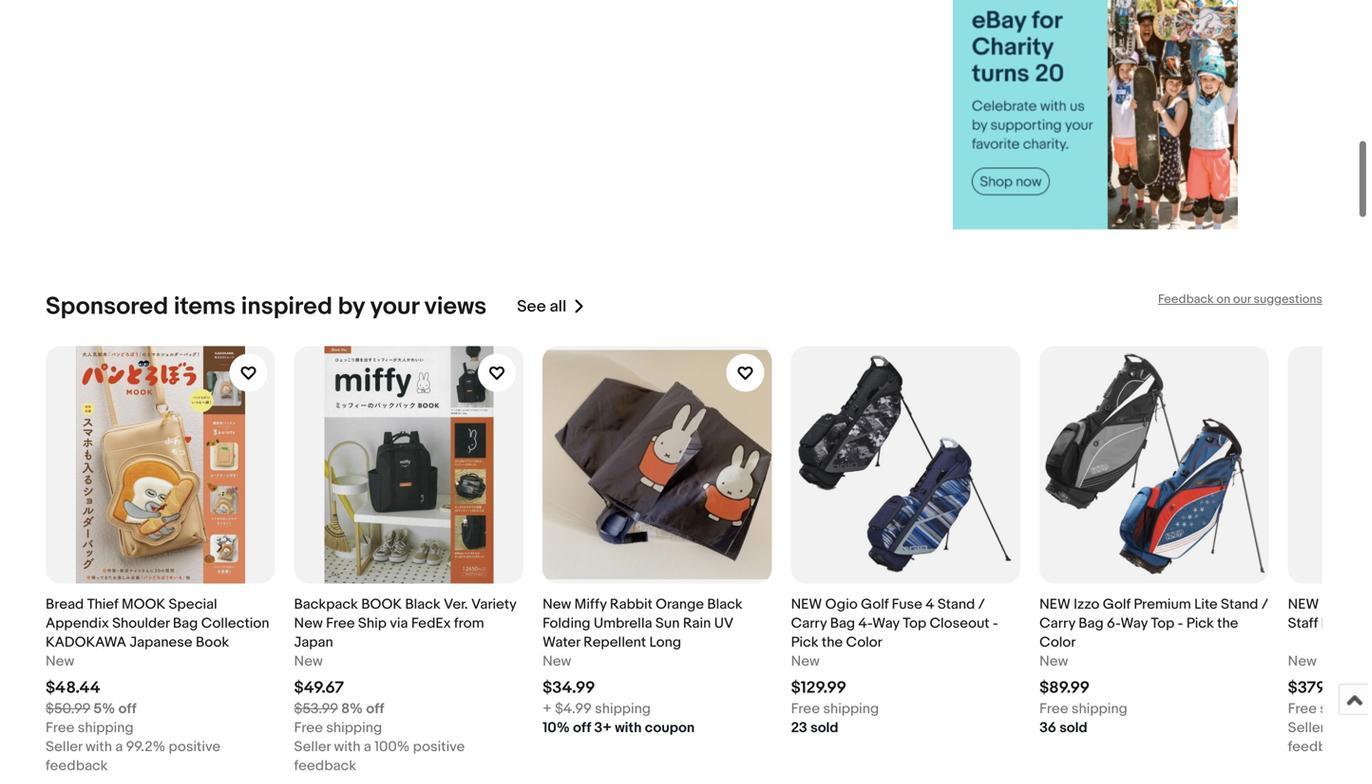 Task type: vqa. For each thing, say whether or not it's contained in the screenshot.
Local
no



Task type: describe. For each thing, give the bounding box(es) containing it.
orange
[[656, 596, 704, 613]]

bag for $89.99
[[1079, 615, 1104, 632]]

$89.99
[[1040, 678, 1090, 698]]

See all text field
[[517, 297, 567, 317]]

new inside the new cobra g
[[1288, 596, 1319, 613]]

$48.44
[[46, 678, 100, 698]]

golf for new
[[861, 596, 889, 613]]

/ for $129.99
[[978, 596, 985, 613]]

special
[[169, 596, 217, 613]]

Seller with a text field
[[1288, 719, 1368, 757]]

advertisement region
[[953, 0, 1238, 229]]

new inside new $379.99 free shipping seller with a
[[1288, 653, 1317, 670]]

thief
[[87, 596, 118, 613]]

sold inside new izzo golf premium lite stand / carry bag 6-way top - pick the color new $89.99 free shipping 36 sold
[[1060, 720, 1088, 737]]

- inside new izzo golf premium lite stand / carry bag 6-way top - pick the color new $89.99 free shipping 36 sold
[[1178, 615, 1183, 632]]

umbrella
[[594, 615, 652, 632]]

all
[[550, 297, 567, 317]]

free inside new ogio golf fuse 4 stand / carry bag 4-way top closeout - pick the color new $129.99 free shipping 23 sold
[[791, 701, 820, 718]]

color inside new izzo golf premium lite stand / carry bag 6-way top - pick the color new $89.99 free shipping 36 sold
[[1040, 634, 1076, 651]]

New text field
[[791, 652, 820, 671]]

book
[[361, 596, 402, 613]]

new inside new izzo golf premium lite stand / carry bag 6-way top - pick the color new $89.99 free shipping 36 sold
[[1040, 653, 1068, 670]]

ogio
[[825, 596, 858, 613]]

lite
[[1194, 596, 1218, 613]]

rain
[[683, 615, 711, 632]]

stand for $89.99
[[1221, 596, 1258, 613]]

new ogio golf fuse 4 stand / carry bag 4-way top closeout - pick the color new $129.99 free shipping 23 sold
[[791, 596, 998, 737]]

feedback inside bread thief mook special appendix shoulder bag collection kadokawa japanese book new $48.44 $50.99 5% off free shipping seller with a 99.2% positive feedback
[[46, 758, 108, 772]]

- inside new ogio golf fuse 4 stand / carry bag 4-way top closeout - pick the color new $129.99 free shipping 23 sold
[[993, 615, 998, 632]]

see all link
[[517, 292, 586, 321]]

new inside bread thief mook special appendix shoulder bag collection kadokawa japanese book new $48.44 $50.99 5% off free shipping seller with a 99.2% positive feedback
[[46, 653, 74, 670]]

free down the 'backpack'
[[326, 615, 355, 632]]

views
[[424, 292, 487, 321]]

water
[[543, 634, 580, 651]]

shipping inside new $379.99 free shipping seller with a
[[1320, 701, 1368, 718]]

premium
[[1134, 596, 1191, 613]]

$49.67
[[294, 678, 344, 698]]

pick inside new ogio golf fuse 4 stand / carry bag 4-way top closeout - pick the color new $129.99 free shipping 23 sold
[[791, 634, 819, 651]]

a inside backpack book black ver. variety new free ship via fedex from japan new $49.67 $53.99 8% off free shipping seller with a 100% positive feedback
[[364, 739, 371, 756]]

8%
[[341, 701, 363, 718]]

miffy
[[575, 596, 607, 613]]

the inside new izzo golf premium lite stand / carry bag 6-way top - pick the color new $89.99 free shipping 36 sold
[[1217, 615, 1238, 632]]

fedex
[[411, 615, 451, 632]]

ship
[[358, 615, 387, 632]]

1 horizontal spatial free shipping text field
[[1288, 700, 1368, 719]]

via
[[390, 615, 408, 632]]

new miffy rabbit orange black folding umbrella sun rain uv water repellent long new $34.99 + $4.99 shipping 10% off 3+ with coupon
[[543, 596, 743, 737]]

g
[[1366, 596, 1368, 613]]

izzo
[[1074, 596, 1100, 613]]

backpack
[[294, 596, 358, 613]]

feedback on our suggestions
[[1158, 292, 1323, 307]]

inspired
[[241, 292, 332, 321]]

$89.99 text field
[[1040, 678, 1090, 698]]

on
[[1217, 292, 1231, 307]]

coupon
[[645, 720, 695, 737]]

suggestions
[[1254, 292, 1323, 307]]

4-
[[858, 615, 872, 632]]

$34.99
[[543, 678, 595, 698]]

new down japan
[[294, 653, 323, 670]]

seller inside bread thief mook special appendix shoulder bag collection kadokawa japanese book new $48.44 $50.99 5% off free shipping seller with a 99.2% positive feedback
[[46, 739, 82, 756]]

feedback on our suggestions link
[[1158, 292, 1323, 307]]

new text field for $48.44
[[46, 652, 74, 671]]

23
[[791, 720, 807, 737]]

+
[[543, 701, 552, 718]]

6-
[[1107, 615, 1121, 632]]

folding
[[543, 615, 591, 632]]

mook
[[122, 596, 166, 613]]

feedback inside backpack book black ver. variety new free ship via fedex from japan new $49.67 $53.99 8% off free shipping seller with a 100% positive feedback
[[294, 758, 356, 772]]

free inside new $379.99 free shipping seller with a
[[1288, 701, 1317, 718]]

$50.99
[[46, 701, 90, 718]]

seller inside backpack book black ver. variety new free ship via fedex from japan new $49.67 $53.99 8% off free shipping seller with a 100% positive feedback
[[294, 739, 331, 756]]

bag for new
[[830, 615, 855, 632]]

backpack book black ver. variety new free ship via fedex from japan new $49.67 $53.99 8% off free shipping seller with a 100% positive feedback
[[294, 596, 516, 772]]

shipping inside bread thief mook special appendix shoulder bag collection kadokawa japanese book new $48.44 $50.99 5% off free shipping seller with a 99.2% positive feedback
[[78, 720, 134, 737]]

japanese
[[130, 634, 192, 651]]

10%
[[543, 720, 570, 737]]

see all
[[517, 297, 567, 317]]

way for $129.99
[[872, 615, 900, 632]]

sold inside new ogio golf fuse 4 stand / carry bag 4-way top closeout - pick the color new $129.99 free shipping 23 sold
[[811, 720, 839, 737]]

$49.67 text field
[[294, 678, 344, 698]]

see
[[517, 297, 546, 317]]

off inside new miffy rabbit orange black folding umbrella sun rain uv water repellent long new $34.99 + $4.99 shipping 10% off 3+ with coupon
[[573, 720, 591, 737]]

$129.99
[[791, 678, 847, 698]]

99.2%
[[126, 739, 165, 756]]

off inside backpack book black ver. variety new free ship via fedex from japan new $49.67 $53.99 8% off free shipping seller with a 100% positive feedback
[[366, 701, 384, 718]]

3+
[[594, 720, 612, 737]]

5%
[[94, 701, 115, 718]]

black inside new miffy rabbit orange black folding umbrella sun rain uv water repellent long new $34.99 + $4.99 shipping 10% off 3+ with coupon
[[707, 596, 743, 613]]

$129.99 text field
[[791, 678, 847, 698]]

stand for $129.99
[[938, 596, 975, 613]]

shipping inside new ogio golf fuse 4 stand / carry bag 4-way top closeout - pick the color new $129.99 free shipping 23 sold
[[823, 701, 879, 718]]

appendix
[[46, 615, 109, 632]]

free inside bread thief mook special appendix shoulder bag collection kadokawa japanese book new $48.44 $50.99 5% off free shipping seller with a 99.2% positive feedback
[[46, 720, 75, 737]]

36
[[1040, 720, 1056, 737]]

previous price $53.99 8% off text field
[[294, 700, 384, 719]]



Task type: locate. For each thing, give the bounding box(es) containing it.
2 black from the left
[[707, 596, 743, 613]]

shipping inside backpack book black ver. variety new free ship via fedex from japan new $49.67 $53.99 8% off free shipping seller with a 100% positive feedback
[[326, 720, 382, 737]]

/ for $89.99
[[1262, 596, 1269, 613]]

0 horizontal spatial -
[[993, 615, 998, 632]]

1 horizontal spatial top
[[1151, 615, 1175, 632]]

free shipping text field for $89.99
[[1040, 700, 1128, 719]]

$379.99 text field
[[1288, 678, 1347, 698]]

1 vertical spatial pick
[[791, 634, 819, 651]]

2 positive from the left
[[413, 739, 465, 756]]

off inside bread thief mook special appendix shoulder bag collection kadokawa japanese book new $48.44 $50.99 5% off free shipping seller with a 99.2% positive feedback
[[118, 701, 137, 718]]

top for $89.99
[[1151, 615, 1175, 632]]

stand up closeout
[[938, 596, 975, 613]]

new $379.99 free shipping seller with a 
[[1288, 653, 1368, 756]]

free down $379.99 at the right
[[1288, 701, 1317, 718]]

free shipping text field down $89.99 text field
[[1040, 700, 1128, 719]]

stand inside new izzo golf premium lite stand / carry bag 6-way top - pick the color new $89.99 free shipping 36 sold
[[1221, 596, 1258, 613]]

2 new text field from the left
[[294, 652, 323, 671]]

a
[[1358, 720, 1365, 737], [115, 739, 123, 756], [364, 739, 371, 756]]

carry inside new izzo golf premium lite stand / carry bag 6-way top - pick the color new $89.99 free shipping 36 sold
[[1040, 615, 1075, 632]]

$34.99 text field
[[543, 678, 595, 698]]

new up $89.99 text field
[[1040, 653, 1068, 670]]

new for $89.99
[[1040, 596, 1071, 613]]

shoulder
[[112, 615, 170, 632]]

$48.44 text field
[[46, 678, 100, 698]]

new text field for $89.99
[[1040, 652, 1068, 671]]

0 horizontal spatial black
[[405, 596, 441, 613]]

bag down ogio
[[830, 615, 855, 632]]

new left ogio
[[791, 596, 822, 613]]

$4.99
[[555, 701, 592, 718]]

$53.99
[[294, 701, 338, 718]]

seller inside new $379.99 free shipping seller with a
[[1288, 720, 1325, 737]]

10% off 3+ with coupon text field
[[543, 719, 695, 738]]

1 horizontal spatial sold
[[1060, 720, 1088, 737]]

shipping up the 10% off 3+ with coupon text field at bottom
[[595, 701, 651, 718]]

1 horizontal spatial positive
[[413, 739, 465, 756]]

2 stand from the left
[[1221, 596, 1258, 613]]

3 new text field from the left
[[543, 652, 571, 671]]

1 new text field from the left
[[46, 652, 74, 671]]

sold right 36 at the bottom
[[1060, 720, 1088, 737]]

seller down $53.99
[[294, 739, 331, 756]]

sponsored items inspired by your views
[[46, 292, 487, 321]]

1 stand from the left
[[938, 596, 975, 613]]

kadokawa
[[46, 634, 126, 651]]

top down fuse
[[903, 615, 927, 632]]

1 bag from the left
[[173, 615, 198, 632]]

2 sold from the left
[[1060, 720, 1088, 737]]

new up $129.99 'text field'
[[791, 653, 820, 670]]

2 horizontal spatial new
[[1288, 596, 1319, 613]]

0 horizontal spatial feedback
[[46, 758, 108, 772]]

0 horizontal spatial /
[[978, 596, 985, 613]]

seller down $379.99 at the right
[[1288, 720, 1325, 737]]

carry down izzo at the right bottom of page
[[1040, 615, 1075, 632]]

new inside new ogio golf fuse 4 stand / carry bag 4-way top closeout - pick the color new $129.99 free shipping 23 sold
[[791, 653, 820, 670]]

0 horizontal spatial stand
[[938, 596, 975, 613]]

shipping up seller with a text box
[[1320, 701, 1368, 718]]

color down 4-
[[846, 634, 883, 651]]

new left izzo at the right bottom of page
[[1040, 596, 1071, 613]]

black
[[405, 596, 441, 613], [707, 596, 743, 613]]

long
[[649, 634, 681, 651]]

2 bag from the left
[[830, 615, 855, 632]]

free up 36 at the bottom
[[1040, 701, 1068, 718]]

1 positive from the left
[[169, 739, 221, 756]]

4 new text field from the left
[[1040, 652, 1068, 671]]

seller down '$50.99'
[[46, 739, 82, 756]]

fuse
[[892, 596, 922, 613]]

5 new text field from the left
[[1288, 652, 1317, 671]]

new text field up $89.99 text field
[[1040, 652, 1068, 671]]

0 horizontal spatial new
[[791, 596, 822, 613]]

0 vertical spatial the
[[1217, 615, 1238, 632]]

3 new from the left
[[1288, 596, 1319, 613]]

shipping down 8%
[[326, 720, 382, 737]]

1 horizontal spatial black
[[707, 596, 743, 613]]

golf inside new izzo golf premium lite stand / carry bag 6-way top - pick the color new $89.99 free shipping 36 sold
[[1103, 596, 1131, 613]]

bread
[[46, 596, 84, 613]]

free shipping text field down 5%
[[46, 719, 134, 738]]

1 horizontal spatial pick
[[1187, 615, 1214, 632]]

1 horizontal spatial carry
[[1040, 615, 1075, 632]]

color up $89.99 text field
[[1040, 634, 1076, 651]]

0 horizontal spatial golf
[[861, 596, 889, 613]]

free inside new izzo golf premium lite stand / carry bag 6-way top - pick the color new $89.99 free shipping 36 sold
[[1040, 701, 1068, 718]]

1 carry from the left
[[791, 615, 827, 632]]

1 color from the left
[[846, 634, 883, 651]]

1 horizontal spatial the
[[1217, 615, 1238, 632]]

color inside new ogio golf fuse 4 stand / carry bag 4-way top closeout - pick the color new $129.99 free shipping 23 sold
[[846, 634, 883, 651]]

2 way from the left
[[1121, 615, 1148, 632]]

new up japan
[[294, 615, 323, 632]]

pick
[[1187, 615, 1214, 632], [791, 634, 819, 651]]

new inside new izzo golf premium lite stand / carry bag 6-way top - pick the color new $89.99 free shipping 36 sold
[[1040, 596, 1071, 613]]

with inside new miffy rabbit orange black folding umbrella sun rain uv water repellent long new $34.99 + $4.99 shipping 10% off 3+ with coupon
[[615, 720, 642, 737]]

new izzo golf premium lite stand / carry bag 6-way top - pick the color new $89.99 free shipping 36 sold
[[1040, 596, 1269, 737]]

shipping down 5%
[[78, 720, 134, 737]]

2 horizontal spatial seller
[[1288, 720, 1325, 737]]

feedback
[[46, 758, 108, 772], [294, 758, 356, 772]]

pick up new text box
[[791, 634, 819, 651]]

1 horizontal spatial new
[[1040, 596, 1071, 613]]

0 horizontal spatial color
[[846, 634, 883, 651]]

2 carry from the left
[[1040, 615, 1075, 632]]

golf
[[861, 596, 889, 613], [1103, 596, 1131, 613]]

pick down lite
[[1187, 615, 1214, 632]]

1 feedback from the left
[[46, 758, 108, 772]]

rabbit
[[610, 596, 653, 613]]

bag down 'special'
[[173, 615, 198, 632]]

2 color from the left
[[1040, 634, 1076, 651]]

positive right 99.2%
[[169, 739, 221, 756]]

free shipping text field down $379.99 text box
[[1288, 700, 1368, 719]]

0 horizontal spatial top
[[903, 615, 927, 632]]

way for $89.99
[[1121, 615, 1148, 632]]

free up 23
[[791, 701, 820, 718]]

2 horizontal spatial a
[[1358, 720, 1365, 737]]

$379.99
[[1288, 678, 1347, 698]]

2 feedback from the left
[[294, 758, 356, 772]]

way down premium
[[1121, 615, 1148, 632]]

with down 8%
[[334, 739, 361, 756]]

2 horizontal spatial bag
[[1079, 615, 1104, 632]]

new down water
[[543, 653, 571, 670]]

0 horizontal spatial the
[[822, 634, 843, 651]]

free shipping text field down 8%
[[294, 719, 382, 738]]

free
[[326, 615, 355, 632], [791, 701, 820, 718], [1040, 701, 1068, 718], [1288, 701, 1317, 718], [46, 720, 75, 737], [294, 720, 323, 737]]

way
[[872, 615, 900, 632], [1121, 615, 1148, 632]]

1 vertical spatial the
[[822, 634, 843, 651]]

0 horizontal spatial a
[[115, 739, 123, 756]]

1 top from the left
[[903, 615, 927, 632]]

0 vertical spatial pick
[[1187, 615, 1214, 632]]

black inside backpack book black ver. variety new free ship via fedex from japan new $49.67 $53.99 8% off free shipping seller with a 100% positive feedback
[[405, 596, 441, 613]]

/ right lite
[[1262, 596, 1269, 613]]

feedback
[[1158, 292, 1214, 307]]

feedback down '$50.99'
[[46, 758, 108, 772]]

a inside new $379.99 free shipping seller with a
[[1358, 720, 1365, 737]]

new left cobra
[[1288, 596, 1319, 613]]

top
[[903, 615, 927, 632], [1151, 615, 1175, 632]]

shipping
[[595, 701, 651, 718], [823, 701, 879, 718], [1072, 701, 1128, 718], [1320, 701, 1368, 718], [78, 720, 134, 737], [326, 720, 382, 737]]

-
[[993, 615, 998, 632], [1178, 615, 1183, 632]]

carry down ogio
[[791, 615, 827, 632]]

variety
[[471, 596, 516, 613]]

bag inside bread thief mook special appendix shoulder bag collection kadokawa japanese book new $48.44 $50.99 5% off free shipping seller with a 99.2% positive feedback
[[173, 615, 198, 632]]

1 horizontal spatial seller
[[294, 739, 331, 756]]

0 horizontal spatial positive
[[169, 739, 221, 756]]

Seller with a 100% positive feedback text field
[[294, 738, 524, 772]]

4
[[926, 596, 934, 613]]

uv
[[714, 615, 733, 632]]

golf for $89.99
[[1103, 596, 1131, 613]]

positive
[[169, 739, 221, 756], [413, 739, 465, 756]]

/ inside new izzo golf premium lite stand / carry bag 6-way top - pick the color new $89.99 free shipping 36 sold
[[1262, 596, 1269, 613]]

3 bag from the left
[[1079, 615, 1104, 632]]

top for $129.99
[[903, 615, 927, 632]]

positive inside bread thief mook special appendix shoulder bag collection kadokawa japanese book new $48.44 $50.99 5% off free shipping seller with a 99.2% positive feedback
[[169, 739, 221, 756]]

1 sold from the left
[[811, 720, 839, 737]]

sponsored
[[46, 292, 168, 321]]

black up uv
[[707, 596, 743, 613]]

36 sold text field
[[1040, 719, 1088, 738]]

carry
[[791, 615, 827, 632], [1040, 615, 1075, 632]]

2 / from the left
[[1262, 596, 1269, 613]]

new text field for $379.99
[[1288, 652, 1317, 671]]

new text field up $379.99 text box
[[1288, 652, 1317, 671]]

0 horizontal spatial free shipping text field
[[294, 719, 382, 738]]

1 horizontal spatial /
[[1262, 596, 1269, 613]]

golf inside new ogio golf fuse 4 stand / carry bag 4-way top closeout - pick the color new $129.99 free shipping 23 sold
[[861, 596, 889, 613]]

previous price $50.99 5% off text field
[[46, 700, 137, 719]]

with right 3+
[[615, 720, 642, 737]]

our
[[1233, 292, 1251, 307]]

1 / from the left
[[978, 596, 985, 613]]

with down $379.99 at the right
[[1328, 720, 1355, 737]]

1 horizontal spatial color
[[1040, 634, 1076, 651]]

free shipping text field for $129.99
[[791, 700, 879, 719]]

feedback down $53.99
[[294, 758, 356, 772]]

+ $4.99 shipping text field
[[543, 700, 651, 719]]

way inside new izzo golf premium lite stand / carry bag 6-way top - pick the color new $89.99 free shipping 36 sold
[[1121, 615, 1148, 632]]

bag
[[173, 615, 198, 632], [830, 615, 855, 632], [1079, 615, 1104, 632]]

Free shipping text field
[[791, 700, 879, 719], [1040, 700, 1128, 719], [294, 719, 382, 738]]

the inside new ogio golf fuse 4 stand / carry bag 4-way top closeout - pick the color new $129.99 free shipping 23 sold
[[822, 634, 843, 651]]

0 horizontal spatial seller
[[46, 739, 82, 756]]

1 new from the left
[[791, 596, 822, 613]]

with inside backpack book black ver. variety new free ship via fedex from japan new $49.67 $53.99 8% off free shipping seller with a 100% positive feedback
[[334, 739, 361, 756]]

the down lite
[[1217, 615, 1238, 632]]

new up $379.99 text box
[[1288, 653, 1317, 670]]

1 - from the left
[[993, 615, 998, 632]]

1 horizontal spatial bag
[[830, 615, 855, 632]]

items
[[174, 292, 236, 321]]

2 horizontal spatial free shipping text field
[[1040, 700, 1128, 719]]

cobra
[[1322, 596, 1363, 613]]

0 horizontal spatial sold
[[811, 720, 839, 737]]

1 horizontal spatial golf
[[1103, 596, 1131, 613]]

23 sold text field
[[791, 719, 839, 738]]

way inside new ogio golf fuse 4 stand / carry bag 4-way top closeout - pick the color new $129.99 free shipping 23 sold
[[872, 615, 900, 632]]

by
[[338, 292, 365, 321]]

bread thief mook special appendix shoulder bag collection kadokawa japanese book new $48.44 $50.99 5% off free shipping seller with a 99.2% positive feedback
[[46, 596, 269, 772]]

with down 5%
[[85, 739, 112, 756]]

closeout
[[930, 615, 990, 632]]

top inside new izzo golf premium lite stand / carry bag 6-way top - pick the color new $89.99 free shipping 36 sold
[[1151, 615, 1175, 632]]

black up fedex
[[405, 596, 441, 613]]

from
[[454, 615, 484, 632]]

carry inside new ogio golf fuse 4 stand / carry bag 4-way top closeout - pick the color new $129.99 free shipping 23 sold
[[791, 615, 827, 632]]

new for new
[[791, 596, 822, 613]]

ver.
[[444, 596, 468, 613]]

1 black from the left
[[405, 596, 441, 613]]

0 horizontal spatial off
[[118, 701, 137, 718]]

book
[[196, 634, 229, 651]]

new
[[791, 596, 822, 613], [1040, 596, 1071, 613], [1288, 596, 1319, 613]]

2 - from the left
[[1178, 615, 1183, 632]]

free shipping text field down $129.99
[[791, 700, 879, 719]]

bag inside new ogio golf fuse 4 stand / carry bag 4-way top closeout - pick the color new $129.99 free shipping 23 sold
[[830, 615, 855, 632]]

a inside bread thief mook special appendix shoulder bag collection kadokawa japanese book new $48.44 $50.99 5% off free shipping seller with a 99.2% positive feedback
[[115, 739, 123, 756]]

with
[[615, 720, 642, 737], [1328, 720, 1355, 737], [85, 739, 112, 756], [334, 739, 361, 756]]

new
[[543, 596, 571, 613], [294, 615, 323, 632], [46, 653, 74, 670], [294, 653, 323, 670], [543, 653, 571, 670], [791, 653, 820, 670], [1040, 653, 1068, 670], [1288, 653, 1317, 670]]

shipping inside new miffy rabbit orange black folding umbrella sun rain uv water repellent long new $34.99 + $4.99 shipping 10% off 3+ with coupon
[[595, 701, 651, 718]]

Free shipping text field
[[1288, 700, 1368, 719], [46, 719, 134, 738]]

0 horizontal spatial free shipping text field
[[46, 719, 134, 738]]

2 horizontal spatial off
[[573, 720, 591, 737]]

/ inside new ogio golf fuse 4 stand / carry bag 4-way top closeout - pick the color new $129.99 free shipping 23 sold
[[978, 596, 985, 613]]

shipping inside new izzo golf premium lite stand / carry bag 6-way top - pick the color new $89.99 free shipping 36 sold
[[1072, 701, 1128, 718]]

carry for $89.99
[[1040, 615, 1075, 632]]

bag inside new izzo golf premium lite stand / carry bag 6-way top - pick the color new $89.99 free shipping 36 sold
[[1079, 615, 1104, 632]]

shipping down $129.99
[[823, 701, 879, 718]]

pick inside new izzo golf premium lite stand / carry bag 6-way top - pick the color new $89.99 free shipping 36 sold
[[1187, 615, 1214, 632]]

stand inside new ogio golf fuse 4 stand / carry bag 4-way top closeout - pick the color new $129.99 free shipping 23 sold
[[938, 596, 975, 613]]

new text field down japan
[[294, 652, 323, 671]]

2 top from the left
[[1151, 615, 1175, 632]]

off right 5%
[[118, 701, 137, 718]]

new up $48.44 text box
[[46, 653, 74, 670]]

1 horizontal spatial free shipping text field
[[791, 700, 879, 719]]

the down ogio
[[822, 634, 843, 651]]

Seller with a 99.2% positive feedback text field
[[46, 738, 275, 772]]

1 horizontal spatial -
[[1178, 615, 1183, 632]]

bag down izzo at the right bottom of page
[[1079, 615, 1104, 632]]

off down $4.99
[[573, 720, 591, 737]]

free down $53.99
[[294, 720, 323, 737]]

way down fuse
[[872, 615, 900, 632]]

golf up 4-
[[861, 596, 889, 613]]

new text field for $34.99
[[543, 652, 571, 671]]

stand
[[938, 596, 975, 613], [1221, 596, 1258, 613]]

- down premium
[[1178, 615, 1183, 632]]

0 horizontal spatial carry
[[791, 615, 827, 632]]

0 horizontal spatial bag
[[173, 615, 198, 632]]

off
[[118, 701, 137, 718], [366, 701, 384, 718], [573, 720, 591, 737]]

/ up closeout
[[978, 596, 985, 613]]

japan
[[294, 634, 333, 651]]

positive right 100% at the left of the page
[[413, 739, 465, 756]]

your
[[370, 292, 419, 321]]

sold right 23
[[811, 720, 839, 737]]

repellent
[[583, 634, 646, 651]]

new text field for $49.67
[[294, 652, 323, 671]]

new text field up $48.44 text box
[[46, 652, 74, 671]]

carry for new
[[791, 615, 827, 632]]

100%
[[375, 739, 410, 756]]

new up "folding"
[[543, 596, 571, 613]]

- right closeout
[[993, 615, 998, 632]]

new cobra g
[[1288, 596, 1368, 632]]

stand right lite
[[1221, 596, 1258, 613]]

new text field down water
[[543, 652, 571, 671]]

sold
[[811, 720, 839, 737], [1060, 720, 1088, 737]]

New text field
[[46, 652, 74, 671], [294, 652, 323, 671], [543, 652, 571, 671], [1040, 652, 1068, 671], [1288, 652, 1317, 671]]

0 horizontal spatial way
[[872, 615, 900, 632]]

collection
[[201, 615, 269, 632]]

1 horizontal spatial a
[[364, 739, 371, 756]]

1 horizontal spatial way
[[1121, 615, 1148, 632]]

top down premium
[[1151, 615, 1175, 632]]

0 horizontal spatial pick
[[791, 634, 819, 651]]

the
[[1217, 615, 1238, 632], [822, 634, 843, 651]]

with inside bread thief mook special appendix shoulder bag collection kadokawa japanese book new $48.44 $50.99 5% off free shipping seller with a 99.2% positive feedback
[[85, 739, 112, 756]]

2 golf from the left
[[1103, 596, 1131, 613]]

color
[[846, 634, 883, 651], [1040, 634, 1076, 651]]

positive inside backpack book black ver. variety new free ship via fedex from japan new $49.67 $53.99 8% off free shipping seller with a 100% positive feedback
[[413, 739, 465, 756]]

golf up 6-
[[1103, 596, 1131, 613]]

shipping down $89.99
[[1072, 701, 1128, 718]]

1 horizontal spatial feedback
[[294, 758, 356, 772]]

1 way from the left
[[872, 615, 900, 632]]

sun
[[655, 615, 680, 632]]

with inside new $379.99 free shipping seller with a
[[1328, 720, 1355, 737]]

1 horizontal spatial stand
[[1221, 596, 1258, 613]]

2 new from the left
[[1040, 596, 1071, 613]]

top inside new ogio golf fuse 4 stand / carry bag 4-way top closeout - pick the color new $129.99 free shipping 23 sold
[[903, 615, 927, 632]]

/
[[978, 596, 985, 613], [1262, 596, 1269, 613]]

new inside new ogio golf fuse 4 stand / carry bag 4-way top closeout - pick the color new $129.99 free shipping 23 sold
[[791, 596, 822, 613]]

free down '$50.99'
[[46, 720, 75, 737]]

off right 8%
[[366, 701, 384, 718]]

1 golf from the left
[[861, 596, 889, 613]]

1 horizontal spatial off
[[366, 701, 384, 718]]



